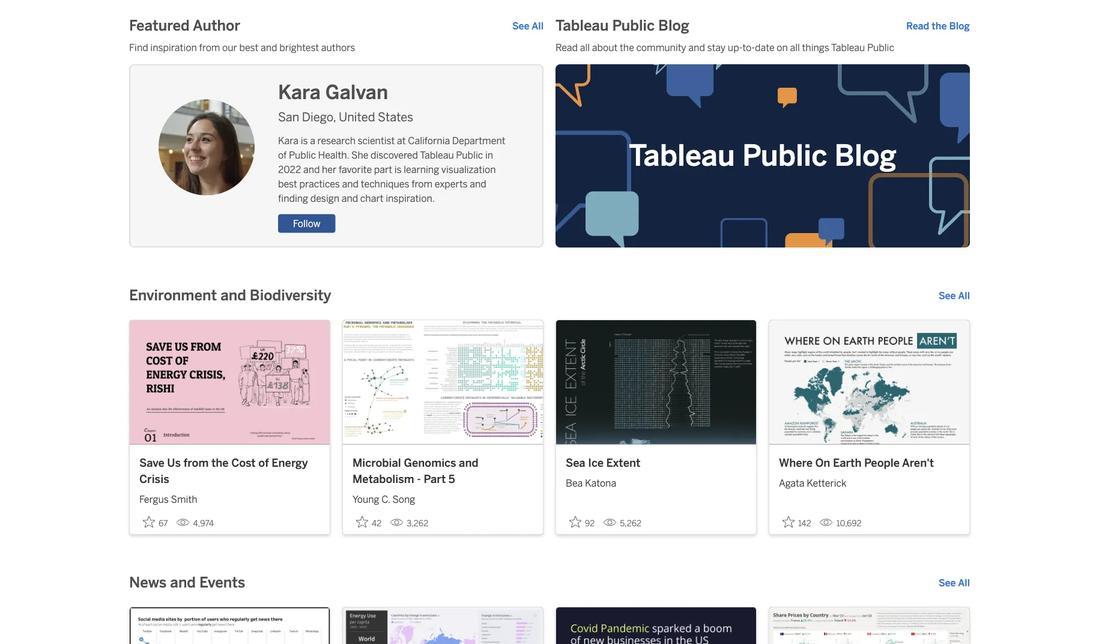 Task type: vqa. For each thing, say whether or not it's contained in the screenshot.


Task type: describe. For each thing, give the bounding box(es) containing it.
save us from the cost of energy crisis
[[139, 456, 308, 486]]

department
[[453, 135, 506, 147]]

about
[[593, 42, 618, 53]]

diego,
[[302, 110, 336, 124]]

kara is a research scientist at california department of public health. she discovered tableau public in 2022 and her favorite part is learning visualization best practices and techniques from experts and finding design and chart inspiration.
[[278, 135, 506, 204]]

sea ice extent
[[566, 456, 641, 469]]

save us from the cost of energy crisis link
[[139, 455, 320, 488]]

see all link for biodiversity
[[939, 288, 971, 303]]

add favorite button for sea ice extent
[[566, 512, 599, 532]]

kara for is
[[278, 135, 299, 147]]

inspiration.
[[386, 193, 435, 204]]

energy
[[272, 456, 308, 469]]

10,692
[[837, 518, 862, 528]]

featured author
[[129, 17, 241, 34]]

on
[[777, 42, 789, 53]]

us
[[167, 456, 181, 469]]

research
[[318, 135, 356, 147]]

from inside kara is a research scientist at california department of public health. she discovered tableau public in 2022 and her favorite part is learning visualization best practices and techniques from experts and finding design and chart inspiration.
[[412, 178, 433, 190]]

kara galvan link
[[278, 79, 516, 105]]

2022
[[278, 164, 301, 175]]

agata
[[780, 477, 805, 489]]

visualization
[[442, 164, 496, 175]]

genomics
[[404, 456, 457, 469]]

sea
[[566, 456, 586, 469]]

1 all from the left
[[580, 42, 590, 53]]

from for energy
[[184, 456, 209, 469]]

cost
[[232, 456, 256, 469]]

3,262 views element
[[386, 514, 434, 533]]

5
[[449, 473, 456, 486]]

fergus smith link
[[139, 488, 320, 507]]

discovered
[[371, 150, 418, 161]]

see all news and events element
[[939, 576, 971, 590]]

news
[[129, 574, 167, 591]]

young c. song link
[[353, 488, 534, 507]]

0 vertical spatial is
[[301, 135, 308, 147]]

public inside heading
[[613, 17, 655, 34]]

3,262
[[407, 518, 429, 528]]

find inspiration from our best and brightest authors element
[[129, 40, 544, 55]]

finding
[[278, 193, 308, 204]]

workbook thumbnail image for earth
[[770, 320, 970, 444]]

tableau inside 'element'
[[832, 42, 866, 53]]

from for brightest
[[199, 42, 220, 53]]

tableau public blog heading
[[556, 16, 690, 35]]

microbial
[[353, 456, 401, 469]]

workbook thumbnail image for and
[[343, 320, 543, 444]]

2 all from the left
[[791, 42, 801, 53]]

stay
[[708, 42, 726, 53]]

favorite
[[339, 164, 372, 175]]

142
[[799, 518, 812, 528]]

states
[[378, 110, 414, 124]]

earth
[[834, 456, 862, 469]]

bea katona
[[566, 477, 617, 489]]

read the blog link
[[907, 19, 971, 33]]

4,974
[[193, 518, 214, 528]]

of inside save us from the cost of energy crisis
[[259, 456, 269, 469]]

young c. song
[[353, 494, 415, 505]]

read for read the blog
[[907, 20, 930, 32]]

smith
[[171, 494, 197, 505]]

see all environment and biodiversity element
[[939, 288, 971, 303]]

microbial genomics and metabolism - part 5 link
[[353, 455, 534, 488]]

tableau public blog link
[[556, 64, 971, 248]]

bea katona link
[[566, 471, 747, 490]]

where on earth people aren't link
[[780, 455, 961, 471]]

health.
[[318, 150, 349, 161]]

and inside microbial genomics and metabolism - part 5
[[459, 456, 479, 469]]

part
[[424, 473, 446, 486]]

ketterick
[[807, 477, 847, 489]]

kara galvan san diego, united states
[[278, 81, 414, 124]]

fergus
[[139, 494, 169, 505]]

see all featured authors element
[[513, 19, 544, 33]]

to-
[[743, 42, 756, 53]]

chart
[[361, 193, 384, 204]]

42
[[372, 518, 382, 528]]

see for biodiversity
[[939, 290, 957, 301]]

environment and biodiversity
[[129, 287, 332, 304]]

blog inside heading
[[659, 17, 690, 34]]

environment
[[129, 287, 217, 304]]

see all for events
[[939, 577, 971, 589]]

in
[[486, 150, 494, 161]]

experts
[[435, 178, 468, 190]]

design
[[311, 193, 340, 204]]

4,974 views element
[[172, 514, 219, 533]]

agata ketterick
[[780, 477, 847, 489]]

1 vertical spatial is
[[395, 164, 402, 175]]

ice
[[589, 456, 604, 469]]

biodiversity
[[250, 287, 332, 304]]

the for save us from the cost of energy crisis
[[212, 456, 229, 469]]

-
[[417, 473, 421, 486]]



Task type: locate. For each thing, give the bounding box(es) containing it.
0 horizontal spatial add favorite button
[[353, 512, 386, 532]]

of
[[278, 150, 287, 161], [259, 456, 269, 469]]

0 horizontal spatial blog
[[659, 17, 690, 34]]

where
[[780, 456, 813, 469]]

author
[[193, 17, 241, 34]]

add favorite button down bea
[[566, 512, 599, 532]]

1 horizontal spatial the
[[620, 42, 635, 53]]

read
[[907, 20, 930, 32], [556, 42, 578, 53]]

best right our
[[240, 42, 259, 53]]

from
[[199, 42, 220, 53], [412, 178, 433, 190], [184, 456, 209, 469]]

1 add favorite button from the left
[[353, 512, 386, 532]]

5,262 views element
[[599, 514, 647, 533]]

the inside 'element'
[[620, 42, 635, 53]]

and inside 'element'
[[689, 42, 706, 53]]

of inside kara is a research scientist at california department of public health. she discovered tableau public in 2022 and her favorite part is learning visualization best practices and techniques from experts and finding design and chart inspiration.
[[278, 150, 287, 161]]

see all for biodiversity
[[939, 290, 971, 301]]

follow
[[293, 218, 321, 229]]

1 vertical spatial see all
[[939, 290, 971, 301]]

featured author heading
[[129, 16, 241, 35]]

3 add favorite button from the left
[[780, 512, 815, 532]]

public inside 'element'
[[868, 42, 895, 53]]

kara for galvan
[[278, 81, 321, 104]]

united
[[339, 110, 375, 124]]

see all link
[[513, 19, 544, 33], [939, 288, 971, 303], [939, 576, 971, 590]]

california
[[408, 135, 450, 147]]

all for biodiversity
[[959, 290, 971, 301]]

see
[[513, 20, 530, 32], [939, 290, 957, 301], [939, 577, 957, 589]]

Add Favorite button
[[353, 512, 386, 532], [566, 512, 599, 532], [780, 512, 815, 532]]

0 vertical spatial from
[[199, 42, 220, 53]]

scientist
[[358, 135, 395, 147]]

featured author: kara3803 image
[[159, 99, 255, 195]]

save
[[139, 456, 165, 469]]

blog
[[659, 17, 690, 34], [950, 20, 971, 32], [835, 138, 897, 173]]

c.
[[382, 494, 391, 505]]

and left biodiversity
[[221, 287, 246, 304]]

see for events
[[939, 577, 957, 589]]

2 horizontal spatial the
[[932, 20, 948, 32]]

her
[[322, 164, 337, 175]]

of up '2022'
[[278, 150, 287, 161]]

read all about the community and stay up-to-date on all things tableau public
[[556, 42, 895, 53]]

0 vertical spatial the
[[932, 20, 948, 32]]

1 horizontal spatial of
[[278, 150, 287, 161]]

kara down 'san' on the top left of the page
[[278, 135, 299, 147]]

crisis
[[139, 473, 169, 486]]

all for events
[[959, 577, 971, 589]]

part
[[374, 164, 393, 175]]

date
[[756, 42, 775, 53]]

kara inside kara is a research scientist at california department of public health. she discovered tableau public in 2022 and her favorite part is learning visualization best practices and techniques from experts and finding design and chart inspiration.
[[278, 135, 299, 147]]

1 vertical spatial kara
[[278, 135, 299, 147]]

and down visualization
[[470, 178, 487, 190]]

at
[[397, 135, 406, 147]]

1 horizontal spatial best
[[278, 178, 297, 190]]

2 horizontal spatial blog
[[950, 20, 971, 32]]

0 vertical spatial best
[[240, 42, 259, 53]]

galvan
[[326, 81, 388, 104]]

0 vertical spatial see
[[513, 20, 530, 32]]

10,692 views element
[[815, 514, 867, 533]]

1 horizontal spatial read
[[907, 20, 930, 32]]

the inside save us from the cost of energy crisis
[[212, 456, 229, 469]]

1 vertical spatial from
[[412, 178, 433, 190]]

a
[[310, 135, 316, 147]]

read for read all about the community and stay up-to-date on all things tableau public
[[556, 42, 578, 53]]

authors
[[321, 42, 355, 53]]

public
[[613, 17, 655, 34], [868, 42, 895, 53], [743, 138, 828, 173], [289, 150, 316, 161], [456, 150, 483, 161]]

see all link for events
[[939, 576, 971, 590]]

find
[[129, 42, 148, 53]]

find inspiration from our best and brightest authors
[[129, 42, 355, 53]]

all
[[532, 20, 544, 32], [959, 290, 971, 301], [959, 577, 971, 589]]

and up practices
[[304, 164, 320, 175]]

2 vertical spatial the
[[212, 456, 229, 469]]

read inside 'element'
[[556, 42, 578, 53]]

san
[[278, 110, 300, 124]]

kara
[[278, 81, 321, 104], [278, 135, 299, 147]]

environment and biodiversity heading
[[129, 286, 332, 305]]

add favorite button containing 42
[[353, 512, 386, 532]]

kara up 'san' on the top left of the page
[[278, 81, 321, 104]]

0 vertical spatial read
[[907, 20, 930, 32]]

she
[[352, 150, 369, 161]]

news and events heading
[[129, 573, 245, 593]]

2 kara from the top
[[278, 135, 299, 147]]

workbook thumbnail image for extent
[[557, 320, 757, 444]]

2 vertical spatial from
[[184, 456, 209, 469]]

events
[[200, 574, 245, 591]]

all left about
[[580, 42, 590, 53]]

aren't
[[903, 456, 935, 469]]

extent
[[607, 456, 641, 469]]

from inside save us from the cost of energy crisis
[[184, 456, 209, 469]]

0 horizontal spatial of
[[259, 456, 269, 469]]

add favorite button for where on earth people aren't
[[780, 512, 815, 532]]

community
[[637, 42, 687, 53]]

tableau
[[556, 17, 609, 34], [832, 42, 866, 53], [629, 138, 736, 173], [420, 150, 454, 161]]

1 vertical spatial best
[[278, 178, 297, 190]]

learning
[[404, 164, 440, 175]]

1 vertical spatial see all link
[[939, 288, 971, 303]]

2 add favorite button from the left
[[566, 512, 599, 532]]

2 vertical spatial see all
[[939, 577, 971, 589]]

1 workbook thumbnail image from the left
[[130, 320, 330, 444]]

inspiration
[[150, 42, 197, 53]]

on
[[816, 456, 831, 469]]

and right genomics
[[459, 456, 479, 469]]

tableau inside kara is a research scientist at california department of public health. she discovered tableau public in 2022 and her favorite part is learning visualization best practices and techniques from experts and finding design and chart inspiration.
[[420, 150, 454, 161]]

workbook thumbnail image for from
[[130, 320, 330, 444]]

0 vertical spatial tableau public blog
[[556, 17, 690, 34]]

0 horizontal spatial read
[[556, 42, 578, 53]]

4 workbook thumbnail image from the left
[[770, 320, 970, 444]]

0 vertical spatial of
[[278, 150, 287, 161]]

and right news
[[170, 574, 196, 591]]

fergus smith
[[139, 494, 197, 505]]

all right on
[[791, 42, 801, 53]]

1 kara from the top
[[278, 81, 321, 104]]

featured
[[129, 17, 190, 34]]

add favorite button containing 142
[[780, 512, 815, 532]]

from down learning
[[412, 178, 433, 190]]

read the blog
[[907, 20, 971, 32]]

metabolism
[[353, 473, 415, 486]]

microbial genomics and metabolism - part 5
[[353, 456, 479, 486]]

0 horizontal spatial best
[[240, 42, 259, 53]]

1 horizontal spatial add favorite button
[[566, 512, 599, 532]]

1 vertical spatial all
[[959, 290, 971, 301]]

67
[[159, 518, 168, 528]]

0 vertical spatial kara
[[278, 81, 321, 104]]

1 horizontal spatial all
[[791, 42, 801, 53]]

add favorite button containing 92
[[566, 512, 599, 532]]

and left brightest
[[261, 42, 277, 53]]

0 vertical spatial all
[[532, 20, 544, 32]]

is left the "a"
[[301, 135, 308, 147]]

song
[[393, 494, 415, 505]]

2 horizontal spatial add favorite button
[[780, 512, 815, 532]]

read all about the community and stay up-to-date on all things tableau public element
[[556, 40, 971, 55]]

all
[[580, 42, 590, 53], [791, 42, 801, 53]]

2 vertical spatial see all link
[[939, 576, 971, 590]]

1 vertical spatial see
[[939, 290, 957, 301]]

add favorite button for microbial genomics and metabolism - part 5
[[353, 512, 386, 532]]

workbook thumbnail image
[[130, 320, 330, 444], [343, 320, 543, 444], [557, 320, 757, 444], [770, 320, 970, 444]]

1 horizontal spatial blog
[[835, 138, 897, 173]]

0 horizontal spatial is
[[301, 135, 308, 147]]

1 horizontal spatial is
[[395, 164, 402, 175]]

best down '2022'
[[278, 178, 297, 190]]

brightest
[[280, 42, 319, 53]]

best
[[240, 42, 259, 53], [278, 178, 297, 190]]

2 workbook thumbnail image from the left
[[343, 320, 543, 444]]

from left our
[[199, 42, 220, 53]]

see all
[[513, 20, 544, 32], [939, 290, 971, 301], [939, 577, 971, 589]]

the for read all about the community and stay up-to-date on all things tableau public
[[620, 42, 635, 53]]

1 vertical spatial of
[[259, 456, 269, 469]]

practices
[[300, 178, 340, 190]]

and inside heading
[[170, 574, 196, 591]]

1 vertical spatial read
[[556, 42, 578, 53]]

2 vertical spatial all
[[959, 577, 971, 589]]

our
[[222, 42, 237, 53]]

agata ketterick link
[[780, 471, 961, 490]]

0 horizontal spatial the
[[212, 456, 229, 469]]

0 vertical spatial see all link
[[513, 19, 544, 33]]

follow button
[[278, 214, 336, 233]]

3 workbook thumbnail image from the left
[[557, 320, 757, 444]]

and inside heading
[[221, 287, 246, 304]]

and left stay
[[689, 42, 706, 53]]

5,262
[[620, 518, 642, 528]]

bea
[[566, 477, 583, 489]]

people
[[865, 456, 900, 469]]

1 vertical spatial the
[[620, 42, 635, 53]]

sea ice extent link
[[566, 455, 747, 471]]

tableau public blog
[[556, 17, 690, 34], [629, 138, 897, 173]]

1 vertical spatial tableau public blog
[[629, 138, 897, 173]]

best inside kara is a research scientist at california department of public health. she discovered tableau public in 2022 and her favorite part is learning visualization best practices and techniques from experts and finding design and chart inspiration.
[[278, 178, 297, 190]]

of right cost
[[259, 456, 269, 469]]

0 horizontal spatial all
[[580, 42, 590, 53]]

0 vertical spatial see all
[[513, 20, 544, 32]]

katona
[[585, 477, 617, 489]]

from right us
[[184, 456, 209, 469]]

and left chart
[[342, 193, 358, 204]]

kara inside kara galvan san diego, united states
[[278, 81, 321, 104]]

is right part
[[395, 164, 402, 175]]

add favorite button down young
[[353, 512, 386, 532]]

add favorite button down agata
[[780, 512, 815, 532]]

2 vertical spatial see
[[939, 577, 957, 589]]

is
[[301, 135, 308, 147], [395, 164, 402, 175]]

things
[[803, 42, 830, 53]]

techniques
[[361, 178, 410, 190]]

Add Favorite button
[[139, 512, 172, 532]]

and down "favorite"
[[342, 178, 359, 190]]

the
[[932, 20, 948, 32], [620, 42, 635, 53], [212, 456, 229, 469]]

where on earth people aren't
[[780, 456, 935, 469]]

tableau inside heading
[[556, 17, 609, 34]]



